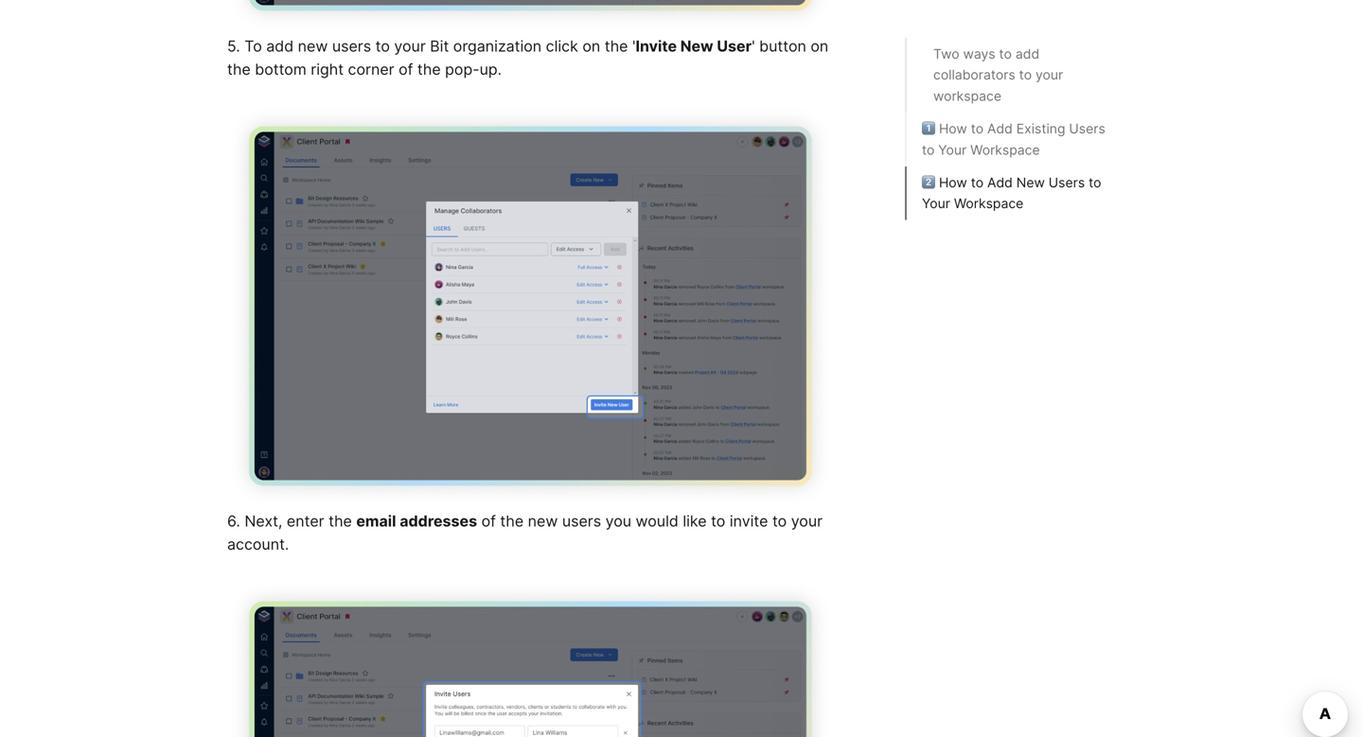 Task type: locate. For each thing, give the bounding box(es) containing it.
users
[[332, 37, 371, 55], [562, 512, 601, 531]]

add inside 2️⃣ how to add new users to your workspace
[[988, 175, 1013, 191]]

0 vertical spatial of
[[399, 60, 413, 79]]

1 vertical spatial workspace
[[954, 196, 1024, 212]]

to
[[376, 37, 390, 55], [999, 46, 1012, 62], [1019, 67, 1032, 83], [971, 121, 984, 137], [922, 142, 935, 158], [971, 175, 984, 191], [1089, 175, 1102, 191], [711, 512, 726, 531], [773, 512, 787, 531]]

how inside 2️⃣ how to add new users to your workspace
[[939, 175, 968, 191]]

1 horizontal spatial '
[[752, 37, 755, 55]]

bottom
[[255, 60, 307, 79]]

the down bit
[[417, 60, 441, 79]]

add inside two ways to add collaborators to your workspace
[[1016, 46, 1040, 62]]

of inside of the new users you would like to invite to your account.
[[482, 512, 496, 531]]

on right click
[[583, 37, 601, 55]]

new
[[298, 37, 328, 55], [528, 512, 558, 531]]

users up corner
[[332, 37, 371, 55]]

0 vertical spatial new
[[298, 37, 328, 55]]

your down workspace
[[939, 142, 967, 158]]

enter
[[287, 512, 324, 531]]

the right addresses
[[500, 512, 524, 531]]

0 vertical spatial how
[[939, 121, 968, 137]]

0 horizontal spatial add
[[266, 37, 294, 55]]

1 horizontal spatial of
[[482, 512, 496, 531]]

new down 1️⃣ how to add existing users to your workspace link
[[1017, 175, 1045, 191]]

workspace inside 2️⃣ how to add new users to your workspace
[[954, 196, 1024, 212]]

0 horizontal spatial new
[[681, 37, 714, 55]]

to right like
[[711, 512, 726, 531]]

right
[[311, 60, 344, 79]]

1 add from the top
[[988, 121, 1013, 137]]

0 vertical spatial users
[[1069, 121, 1106, 137]]

users down existing
[[1049, 175, 1085, 191]]

1 horizontal spatial new
[[528, 512, 558, 531]]

5. to add new users to your bit organization click on the ' invite new user
[[227, 37, 752, 55]]

2 vertical spatial your
[[791, 512, 823, 531]]

two ways to add collaborators to your workspace
[[934, 46, 1064, 104]]

on inside "' button on the bottom right corner of the pop-up."
[[811, 37, 829, 55]]

0 vertical spatial users
[[332, 37, 371, 55]]

0 vertical spatial add
[[988, 121, 1013, 137]]

existing
[[1017, 121, 1066, 137]]

users right existing
[[1069, 121, 1106, 137]]

workspace down 1️⃣ how to add existing users to your workspace
[[954, 196, 1024, 212]]

0 horizontal spatial your
[[394, 37, 426, 55]]

new up right at the left top
[[298, 37, 328, 55]]

new
[[681, 37, 714, 55], [1017, 175, 1045, 191]]

your down 2️⃣
[[922, 196, 951, 212]]

1 vertical spatial your
[[1036, 67, 1064, 83]]

add up bottom
[[266, 37, 294, 55]]

your for 1️⃣
[[939, 142, 967, 158]]

on right button
[[811, 37, 829, 55]]

addresses
[[400, 512, 477, 531]]

on
[[583, 37, 601, 55], [811, 37, 829, 55]]

your inside 1️⃣ how to add existing users to your workspace
[[939, 142, 967, 158]]

the right enter
[[329, 512, 352, 531]]

workspace inside 1️⃣ how to add existing users to your workspace
[[971, 142, 1040, 158]]

1 vertical spatial add
[[988, 175, 1013, 191]]

next,
[[245, 512, 283, 531]]

your
[[939, 142, 967, 158], [922, 196, 951, 212]]

how right 1️⃣ on the right top of the page
[[939, 121, 968, 137]]

users for new
[[1049, 175, 1085, 191]]

add left existing
[[988, 121, 1013, 137]]

0 horizontal spatial of
[[399, 60, 413, 79]]

the
[[605, 37, 628, 55], [227, 60, 251, 79], [417, 60, 441, 79], [329, 512, 352, 531], [500, 512, 524, 531]]

add inside 1️⃣ how to add existing users to your workspace
[[988, 121, 1013, 137]]

collaborators
[[934, 67, 1016, 83]]

how right 2️⃣
[[939, 175, 968, 191]]

to down 1️⃣ how to add existing users to your workspace link
[[1089, 175, 1102, 191]]

1 horizontal spatial users
[[562, 512, 601, 531]]

1 horizontal spatial your
[[791, 512, 823, 531]]

1 vertical spatial how
[[939, 175, 968, 191]]

0 vertical spatial workspace
[[971, 142, 1040, 158]]

1 vertical spatial of
[[482, 512, 496, 531]]

your up existing
[[1036, 67, 1064, 83]]

add for new
[[988, 175, 1013, 191]]

bit
[[430, 37, 449, 55]]

users
[[1069, 121, 1106, 137], [1049, 175, 1085, 191]]

how
[[939, 121, 968, 137], [939, 175, 968, 191]]

0 vertical spatial your
[[394, 37, 426, 55]]

0 horizontal spatial on
[[583, 37, 601, 55]]

' left button
[[752, 37, 755, 55]]

your
[[394, 37, 426, 55], [1036, 67, 1064, 83], [791, 512, 823, 531]]

invite
[[730, 512, 768, 531]]

to down 1️⃣ on the right top of the page
[[922, 142, 935, 158]]

your inside 2️⃣ how to add new users to your workspace
[[922, 196, 951, 212]]

2 how from the top
[[939, 175, 968, 191]]

workspace
[[971, 142, 1040, 158], [954, 196, 1024, 212]]

0 horizontal spatial '
[[633, 37, 636, 55]]

2 on from the left
[[811, 37, 829, 55]]

how for 2️⃣
[[939, 175, 968, 191]]

workspace
[[934, 88, 1002, 104]]

add
[[266, 37, 294, 55], [1016, 46, 1040, 62]]

users inside 1️⃣ how to add existing users to your workspace
[[1069, 121, 1106, 137]]

to right 2️⃣
[[971, 175, 984, 191]]

workspace down existing
[[971, 142, 1040, 158]]

1 horizontal spatial add
[[1016, 46, 1040, 62]]

2️⃣ how to add new users to your workspace
[[922, 175, 1102, 212]]

add right ways
[[1016, 46, 1040, 62]]

2 add from the top
[[988, 175, 1013, 191]]

of right corner
[[399, 60, 413, 79]]

1 vertical spatial new
[[528, 512, 558, 531]]

button
[[760, 37, 807, 55]]

new left user
[[681, 37, 714, 55]]

how inside 1️⃣ how to add existing users to your workspace
[[939, 121, 968, 137]]

users inside 2️⃣ how to add new users to your workspace
[[1049, 175, 1085, 191]]

2️⃣ how to add new users to your workspace link
[[922, 172, 1121, 215]]

of right addresses
[[482, 512, 496, 531]]

your right "invite" in the right of the page
[[791, 512, 823, 531]]

0 vertical spatial new
[[681, 37, 714, 55]]

1 horizontal spatial new
[[1017, 175, 1045, 191]]

1 vertical spatial users
[[1049, 175, 1085, 191]]

'
[[633, 37, 636, 55], [752, 37, 755, 55]]

users left you at the bottom of the page
[[562, 512, 601, 531]]

' right click
[[633, 37, 636, 55]]

of
[[399, 60, 413, 79], [482, 512, 496, 531]]

organization
[[453, 37, 542, 55]]

1 vertical spatial your
[[922, 196, 951, 212]]

new left you at the bottom of the page
[[528, 512, 558, 531]]

add
[[988, 121, 1013, 137], [988, 175, 1013, 191]]

1 horizontal spatial on
[[811, 37, 829, 55]]

1 vertical spatial new
[[1017, 175, 1045, 191]]

5.
[[227, 37, 240, 55]]

1 on from the left
[[583, 37, 601, 55]]

2 horizontal spatial your
[[1036, 67, 1064, 83]]

1 vertical spatial users
[[562, 512, 601, 531]]

2 ' from the left
[[752, 37, 755, 55]]

add down 1️⃣ how to add existing users to your workspace
[[988, 175, 1013, 191]]

1 how from the top
[[939, 121, 968, 137]]

you
[[606, 512, 632, 531]]

0 vertical spatial your
[[939, 142, 967, 158]]

email
[[356, 512, 396, 531]]

1️⃣ how to add existing users to your workspace
[[922, 121, 1106, 158]]

your left bit
[[394, 37, 426, 55]]

0 horizontal spatial new
[[298, 37, 328, 55]]

your inside two ways to add collaborators to your workspace
[[1036, 67, 1064, 83]]



Task type: vqa. For each thing, say whether or not it's contained in the screenshot.
How to add collaborators to a document or wiki? link
no



Task type: describe. For each thing, give the bounding box(es) containing it.
6.
[[227, 512, 240, 531]]

the left the invite at the top left of the page
[[605, 37, 628, 55]]

would
[[636, 512, 679, 531]]

ways
[[963, 46, 996, 62]]

click
[[546, 37, 578, 55]]

your inside of the new users you would like to invite to your account.
[[791, 512, 823, 531]]

two
[[934, 46, 960, 62]]

to right "invite" in the right of the page
[[773, 512, 787, 531]]

1 ' from the left
[[633, 37, 636, 55]]

workspace for existing
[[971, 142, 1040, 158]]

to up corner
[[376, 37, 390, 55]]

' button on the bottom right corner of the pop-up.
[[227, 37, 833, 79]]

users inside of the new users you would like to invite to your account.
[[562, 512, 601, 531]]

1️⃣
[[922, 121, 936, 137]]

corner
[[348, 60, 394, 79]]

add for existing
[[988, 121, 1013, 137]]

pop-
[[445, 60, 480, 79]]

the down 5.
[[227, 60, 251, 79]]

workspace for new
[[954, 196, 1024, 212]]

your for 2️⃣
[[922, 196, 951, 212]]

user
[[717, 37, 752, 55]]

to right ways
[[999, 46, 1012, 62]]

two ways to add collaborators to your workspace link
[[934, 44, 1110, 107]]

1️⃣ how to add existing users to your workspace link
[[922, 119, 1121, 161]]

of inside "' button on the bottom right corner of the pop-up."
[[399, 60, 413, 79]]

to down workspace
[[971, 121, 984, 137]]

' inside "' button on the bottom right corner of the pop-up."
[[752, 37, 755, 55]]

to right collaborators at the top right of the page
[[1019, 67, 1032, 83]]

the inside of the new users you would like to invite to your account.
[[500, 512, 524, 531]]

to
[[244, 37, 262, 55]]

account.
[[227, 536, 289, 554]]

up.
[[480, 60, 502, 79]]

how for 1️⃣
[[939, 121, 968, 137]]

your for collaborators
[[1036, 67, 1064, 83]]

new inside of the new users you would like to invite to your account.
[[528, 512, 558, 531]]

like
[[683, 512, 707, 531]]

6. next, enter the email addresses
[[227, 512, 477, 531]]

0 horizontal spatial users
[[332, 37, 371, 55]]

invite
[[636, 37, 677, 55]]

of the new users you would like to invite to your account.
[[227, 512, 827, 554]]

2️⃣
[[922, 175, 936, 191]]

new inside 2️⃣ how to add new users to your workspace
[[1017, 175, 1045, 191]]

users for existing
[[1069, 121, 1106, 137]]

your for users
[[394, 37, 426, 55]]



